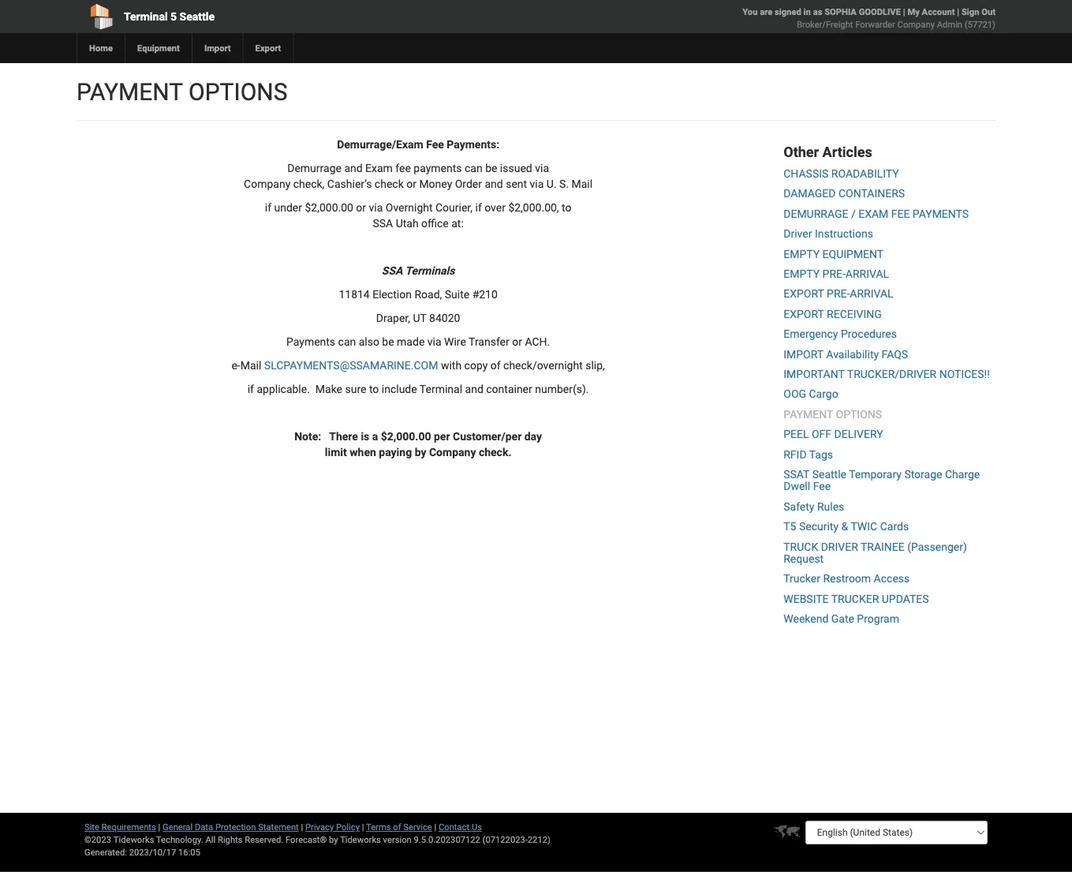 Task type: describe. For each thing, give the bounding box(es) containing it.
procedures
[[842, 328, 898, 341]]

forwarder
[[856, 19, 896, 30]]

fee
[[396, 161, 411, 174]]

draper,
[[376, 311, 411, 324]]

if for if applicable.  make sure to include terminal and container number(s).
[[248, 383, 254, 396]]

| up forecast®
[[301, 822, 303, 833]]

0 vertical spatial and
[[345, 161, 363, 174]]

| up 9.5.0.202307122
[[435, 822, 437, 833]]

16:05
[[178, 848, 200, 858]]

1 vertical spatial pre-
[[827, 288, 851, 301]]

ut
[[413, 311, 427, 324]]

5
[[171, 10, 177, 23]]

is
[[361, 430, 370, 443]]

issued
[[500, 161, 533, 174]]

privacy policy link
[[306, 822, 360, 833]]

you are signed in as sophia goodlive | my account | sign out broker/freight forwarder company admin (57721)
[[743, 7, 996, 30]]

11814 election road, suite #210
[[339, 288, 498, 301]]

via left u.
[[530, 177, 544, 190]]

road,
[[415, 288, 442, 301]]

charge
[[946, 468, 981, 481]]

empty pre-arrival link
[[784, 267, 890, 280]]

1 vertical spatial ssa
[[382, 264, 403, 277]]

access
[[874, 573, 910, 586]]

gate
[[832, 613, 855, 626]]

demurrage and exam fee payments can be issued via company check, cashier's check or money order and sent via u. s. mail
[[244, 161, 593, 190]]

rules
[[818, 500, 845, 513]]

to inside if under $2,000.00 or via overnight courier, if over $2,000.00, to ssa utah office at:
[[562, 201, 572, 214]]

oog
[[784, 388, 807, 401]]

0 vertical spatial of
[[491, 359, 501, 372]]

program
[[858, 613, 900, 626]]

via inside if under $2,000.00 or via overnight courier, if over $2,000.00, to ssa utah office at:
[[369, 201, 383, 214]]

notices!!
[[940, 368, 991, 381]]

export pre-arrival link
[[784, 288, 894, 301]]

rfid
[[784, 448, 807, 461]]

company inside you are signed in as sophia goodlive | my account | sign out broker/freight forwarder company admin (57721)
[[898, 19, 935, 30]]

(07122023-
[[483, 835, 528, 845]]

include
[[382, 383, 417, 396]]

twic
[[851, 520, 878, 533]]

paying
[[379, 446, 412, 459]]

terminal 5 seattle
[[124, 10, 215, 23]]

$2,000.00 inside if under $2,000.00 or via overnight courier, if over $2,000.00, to ssa utah office at:
[[305, 201, 354, 214]]

damaged containers link
[[784, 187, 906, 200]]

2 export from the top
[[784, 308, 825, 321]]

1 vertical spatial be
[[382, 335, 394, 348]]

demurrage
[[288, 161, 342, 174]]

slip,
[[586, 359, 605, 372]]

mail inside demurrage and exam fee payments can be issued via company check, cashier's check or money order and sent via u. s. mail
[[572, 177, 593, 190]]

chassis
[[784, 167, 829, 180]]

admin
[[938, 19, 963, 30]]

e-
[[232, 359, 241, 372]]

order
[[455, 177, 482, 190]]

over
[[485, 201, 506, 214]]

draper, ut 84020
[[376, 311, 461, 324]]

safety
[[784, 500, 815, 513]]

important
[[784, 368, 845, 381]]

articles
[[823, 144, 873, 160]]

payments can also be made via wire transfer or ach.
[[287, 335, 550, 348]]

0 horizontal spatial payment
[[77, 78, 183, 106]]

my
[[908, 7, 920, 17]]

check
[[375, 177, 404, 190]]

my account link
[[908, 7, 956, 17]]

1 export from the top
[[784, 288, 825, 301]]

or inside if under $2,000.00 or via overnight courier, if over $2,000.00, to ssa utah office at:
[[356, 201, 366, 214]]

payments
[[913, 207, 970, 220]]

money
[[420, 177, 453, 190]]

| left general
[[158, 822, 161, 833]]

u.
[[547, 177, 557, 190]]

| left my
[[904, 7, 906, 17]]

protection
[[215, 822, 256, 833]]

when
[[350, 446, 376, 459]]

payments
[[287, 335, 336, 348]]

1 vertical spatial mail
[[241, 359, 262, 372]]

2023/10/17
[[129, 848, 176, 858]]

chassis roadability link
[[784, 167, 900, 180]]

1 vertical spatial can
[[338, 335, 356, 348]]

trucker
[[784, 573, 821, 586]]

rights
[[218, 835, 243, 845]]

contact
[[439, 822, 470, 833]]

safety rules link
[[784, 500, 845, 513]]

out
[[982, 7, 996, 17]]

website trucker updates link
[[784, 593, 930, 606]]

equipment
[[823, 247, 884, 260]]

restroom
[[824, 573, 872, 586]]

2 vertical spatial or
[[513, 335, 523, 348]]

9.5.0.202307122
[[414, 835, 481, 845]]

other
[[784, 144, 820, 160]]

exam
[[366, 161, 393, 174]]



Task type: vqa. For each thing, say whether or not it's contained in the screenshot.
Policy
yes



Task type: locate. For each thing, give the bounding box(es) containing it.
payment down equipment 'link'
[[77, 78, 183, 106]]

forecast®
[[286, 835, 327, 845]]

0 horizontal spatial to
[[369, 383, 379, 396]]

2 empty from the top
[[784, 267, 820, 280]]

mail
[[572, 177, 593, 190], [241, 359, 262, 372]]

terms of service link
[[366, 822, 432, 833]]

tideworks
[[340, 835, 381, 845]]

ssa inside if under $2,000.00 or via overnight courier, if over $2,000.00, to ssa utah office at:
[[373, 217, 393, 230]]

cashier's
[[327, 177, 372, 190]]

can inside demurrage and exam fee payments can be issued via company check, cashier's check or money order and sent via u. s. mail
[[465, 161, 483, 174]]

| left "sign"
[[958, 7, 960, 17]]

if left under
[[265, 201, 272, 214]]

by
[[415, 446, 427, 459], [329, 835, 338, 845]]

roadability
[[832, 167, 900, 180]]

options inside other articles chassis roadability damaged containers demurrage / exam fee payments driver instructions empty equipment empty pre-arrival export pre-arrival export receiving emergency procedures import availability faqs important trucker/driver notices!! oog cargo payment options peel off delivery rfid tags ssat seattle temporary storage charge dwell fee safety rules t5 security & twic cards truck driver trainee (passenger) request trucker restroom access website trucker updates weekend gate program
[[836, 408, 883, 421]]

0 horizontal spatial fee
[[426, 138, 444, 151]]

via left wire
[[428, 335, 442, 348]]

0 vertical spatial fee
[[426, 138, 444, 151]]

0 horizontal spatial by
[[329, 835, 338, 845]]

by down privacy policy link
[[329, 835, 338, 845]]

fee
[[426, 138, 444, 151], [814, 480, 831, 493]]

ssa left utah
[[373, 217, 393, 230]]

delivery
[[835, 428, 884, 441]]

by right the paying
[[415, 446, 427, 459]]

ssa terminals
[[382, 264, 455, 277]]

1 vertical spatial empty
[[784, 267, 820, 280]]

terminal down with
[[420, 383, 463, 396]]

export up emergency
[[784, 308, 825, 321]]

0 horizontal spatial if
[[248, 383, 254, 396]]

0 vertical spatial seattle
[[180, 10, 215, 23]]

1 vertical spatial arrival
[[851, 288, 894, 301]]

1 horizontal spatial to
[[562, 201, 572, 214]]

1 horizontal spatial can
[[465, 161, 483, 174]]

to down s.
[[562, 201, 572, 214]]

note:   there is a $2,000.00 per customer/per day limit when paying by company check.
[[295, 430, 542, 459]]

by inside site requirements | general data protection statement | privacy policy | terms of service | contact us ©2023 tideworks technology. all rights reserved. forecast® by tideworks version 9.5.0.202307122 (07122023-2212) generated: 2023/10/17 16:05
[[329, 835, 338, 845]]

s.
[[560, 177, 569, 190]]

signed
[[775, 7, 802, 17]]

empty down driver in the right of the page
[[784, 247, 820, 260]]

t5
[[784, 520, 797, 533]]

or left ach.
[[513, 335, 523, 348]]

you
[[743, 7, 758, 17]]

site
[[84, 822, 99, 833]]

and down copy
[[465, 383, 484, 396]]

options up delivery
[[836, 408, 883, 421]]

slcpayments@ssamarine.com link
[[264, 359, 439, 372]]

if for if under $2,000.00 or via overnight courier, if over $2,000.00, to ssa utah office at:
[[265, 201, 272, 214]]

1 horizontal spatial be
[[486, 161, 498, 174]]

$2,000.00 inside note:   there is a $2,000.00 per customer/per day limit when paying by company check.
[[381, 430, 431, 443]]

2 vertical spatial company
[[429, 446, 476, 459]]

0 vertical spatial be
[[486, 161, 498, 174]]

empty down empty equipment link
[[784, 267, 820, 280]]

request
[[784, 552, 824, 565]]

2 horizontal spatial if
[[476, 201, 482, 214]]

company inside demurrage and exam fee payments can be issued via company check, cashier's check or money order and sent via u. s. mail
[[244, 177, 291, 190]]

broker/freight
[[797, 19, 854, 30]]

0 horizontal spatial seattle
[[180, 10, 215, 23]]

or inside demurrage and exam fee payments can be issued via company check, cashier's check or money order and sent via u. s. mail
[[407, 177, 417, 190]]

of right copy
[[491, 359, 501, 372]]

containers
[[839, 187, 906, 200]]

seattle down "tags"
[[813, 468, 847, 481]]

0 vertical spatial or
[[407, 177, 417, 190]]

wire
[[445, 335, 466, 348]]

made
[[397, 335, 425, 348]]

site requirements | general data protection statement | privacy policy | terms of service | contact us ©2023 tideworks technology. all rights reserved. forecast® by tideworks version 9.5.0.202307122 (07122023-2212) generated: 2023/10/17 16:05
[[84, 822, 551, 858]]

11814
[[339, 288, 370, 301]]

privacy
[[306, 822, 334, 833]]

0 vertical spatial ssa
[[373, 217, 393, 230]]

or down fee
[[407, 177, 417, 190]]

export receiving link
[[784, 308, 882, 321]]

contact us link
[[439, 822, 482, 833]]

$2,000.00 down check,
[[305, 201, 354, 214]]

sure
[[345, 383, 367, 396]]

1 horizontal spatial and
[[465, 383, 484, 396]]

check/overnight
[[504, 359, 583, 372]]

0 vertical spatial arrival
[[846, 267, 890, 280]]

(passenger)
[[908, 540, 968, 553]]

home link
[[77, 33, 125, 63]]

0 vertical spatial terminal
[[124, 10, 168, 23]]

data
[[195, 822, 213, 833]]

1 vertical spatial payment
[[784, 408, 834, 421]]

service
[[404, 822, 432, 833]]

ssa up election
[[382, 264, 403, 277]]

sign out link
[[962, 7, 996, 17]]

us
[[472, 822, 482, 833]]

payment down oog cargo link
[[784, 408, 834, 421]]

driver
[[784, 227, 813, 240]]

receiving
[[827, 308, 882, 321]]

0 horizontal spatial mail
[[241, 359, 262, 372]]

payments:
[[447, 138, 500, 151]]

are
[[760, 7, 773, 17]]

to right sure
[[369, 383, 379, 396]]

1 horizontal spatial if
[[265, 201, 272, 214]]

0 horizontal spatial or
[[356, 201, 366, 214]]

terminal left 5
[[124, 10, 168, 23]]

84020
[[430, 311, 461, 324]]

oog cargo link
[[784, 388, 839, 401]]

1 vertical spatial by
[[329, 835, 338, 845]]

and
[[345, 161, 363, 174], [485, 177, 503, 190], [465, 383, 484, 396]]

via down check
[[369, 201, 383, 214]]

payments
[[414, 161, 462, 174]]

1 vertical spatial or
[[356, 201, 366, 214]]

via up u.
[[535, 161, 549, 174]]

be right the also
[[382, 335, 394, 348]]

0 horizontal spatial can
[[338, 335, 356, 348]]

0 vertical spatial company
[[898, 19, 935, 30]]

damaged
[[784, 187, 836, 200]]

1 vertical spatial terminal
[[420, 383, 463, 396]]

1 horizontal spatial mail
[[572, 177, 593, 190]]

if applicable.  make sure to include terminal and container number(s).
[[248, 383, 589, 396]]

payment options
[[77, 78, 288, 106]]

or
[[407, 177, 417, 190], [356, 201, 366, 214], [513, 335, 523, 348]]

1 vertical spatial options
[[836, 408, 883, 421]]

1 vertical spatial $2,000.00
[[381, 430, 431, 443]]

0 horizontal spatial $2,000.00
[[305, 201, 354, 214]]

other articles chassis roadability damaged containers demurrage / exam fee payments driver instructions empty equipment empty pre-arrival export pre-arrival export receiving emergency procedures import availability faqs important trucker/driver notices!! oog cargo payment options peel off delivery rfid tags ssat seattle temporary storage charge dwell fee safety rules t5 security & twic cards truck driver trainee (passenger) request trucker restroom access website trucker updates weekend gate program
[[784, 144, 991, 626]]

0 vertical spatial options
[[189, 78, 288, 106]]

can left the also
[[338, 335, 356, 348]]

1 horizontal spatial by
[[415, 446, 427, 459]]

general
[[163, 822, 193, 833]]

be inside demurrage and exam fee payments can be issued via company check, cashier's check or money order and sent via u. s. mail
[[486, 161, 498, 174]]

1 horizontal spatial payment
[[784, 408, 834, 421]]

if left make
[[248, 383, 254, 396]]

emergency procedures link
[[784, 328, 898, 341]]

generated:
[[84, 848, 127, 858]]

0 vertical spatial pre-
[[823, 267, 846, 280]]

pre- down empty pre-arrival link at the top
[[827, 288, 851, 301]]

check.
[[479, 446, 512, 459]]

utah
[[396, 217, 419, 230]]

payment inside other articles chassis roadability damaged containers demurrage / exam fee payments driver instructions empty equipment empty pre-arrival export pre-arrival export receiving emergency procedures import availability faqs important trucker/driver notices!! oog cargo payment options peel off delivery rfid tags ssat seattle temporary storage charge dwell fee safety rules t5 security & twic cards truck driver trainee (passenger) request trucker restroom access website trucker updates weekend gate program
[[784, 408, 834, 421]]

import
[[784, 348, 824, 361]]

tags
[[810, 448, 834, 461]]

0 horizontal spatial and
[[345, 161, 363, 174]]

1 horizontal spatial terminal
[[420, 383, 463, 396]]

1 empty from the top
[[784, 247, 820, 260]]

if left over
[[476, 201, 482, 214]]

0 horizontal spatial be
[[382, 335, 394, 348]]

copy
[[465, 359, 488, 372]]

1 horizontal spatial fee
[[814, 480, 831, 493]]

1 horizontal spatial seattle
[[813, 468, 847, 481]]

and up the cashier's on the left top of page
[[345, 161, 363, 174]]

fee up safety rules link in the bottom of the page
[[814, 480, 831, 493]]

seattle inside other articles chassis roadability damaged containers demurrage / exam fee payments driver instructions empty equipment empty pre-arrival export pre-arrival export receiving emergency procedures import availability faqs important trucker/driver notices!! oog cargo payment options peel off delivery rfid tags ssat seattle temporary storage charge dwell fee safety rules t5 security & twic cards truck driver trainee (passenger) request trucker restroom access website trucker updates weekend gate program
[[813, 468, 847, 481]]

trucker/driver
[[848, 368, 937, 381]]

by inside note:   there is a $2,000.00 per customer/per day limit when paying by company check.
[[415, 446, 427, 459]]

under
[[274, 201, 302, 214]]

| up the tideworks
[[362, 822, 364, 833]]

fee
[[892, 207, 911, 220]]

1 vertical spatial seattle
[[813, 468, 847, 481]]

$2,000.00 up the paying
[[381, 430, 431, 443]]

and left sent
[[485, 177, 503, 190]]

1 vertical spatial company
[[244, 177, 291, 190]]

seattle right 5
[[180, 10, 215, 23]]

1 horizontal spatial of
[[491, 359, 501, 372]]

export link
[[243, 33, 293, 63]]

1 vertical spatial and
[[485, 177, 503, 190]]

2 horizontal spatial company
[[898, 19, 935, 30]]

1 horizontal spatial $2,000.00
[[381, 430, 431, 443]]

arrival down equipment
[[846, 267, 890, 280]]

company down my
[[898, 19, 935, 30]]

of up version
[[393, 822, 401, 833]]

home
[[89, 43, 113, 53]]

arrival up receiving
[[851, 288, 894, 301]]

demurrage / exam fee payments link
[[784, 207, 970, 220]]

ssat
[[784, 468, 810, 481]]

be left 'issued'
[[486, 161, 498, 174]]

storage
[[905, 468, 943, 481]]

number(s).
[[535, 383, 589, 396]]

truck
[[784, 540, 819, 553]]

a
[[372, 430, 378, 443]]

check,
[[293, 177, 325, 190]]

1 vertical spatial export
[[784, 308, 825, 321]]

export up export receiving link
[[784, 288, 825, 301]]

peel
[[784, 428, 810, 441]]

sophia
[[825, 7, 857, 17]]

demurrage/exam fee payments:
[[337, 138, 500, 151]]

important trucker/driver notices!! link
[[784, 368, 991, 381]]

2 vertical spatial and
[[465, 383, 484, 396]]

options down the import
[[189, 78, 288, 106]]

company up under
[[244, 177, 291, 190]]

0 vertical spatial payment
[[77, 78, 183, 106]]

statement
[[258, 822, 299, 833]]

1 vertical spatial of
[[393, 822, 401, 833]]

0 vertical spatial can
[[465, 161, 483, 174]]

0 vertical spatial to
[[562, 201, 572, 214]]

peel off delivery link
[[784, 428, 884, 441]]

empty equipment link
[[784, 247, 884, 260]]

truck driver trainee (passenger) request link
[[784, 540, 968, 565]]

0 vertical spatial mail
[[572, 177, 593, 190]]

company down the per
[[429, 446, 476, 459]]

of inside site requirements | general data protection statement | privacy policy | terms of service | contact us ©2023 tideworks technology. all rights reserved. forecast® by tideworks version 9.5.0.202307122 (07122023-2212) generated: 2023/10/17 16:05
[[393, 822, 401, 833]]

ach.
[[525, 335, 550, 348]]

empty
[[784, 247, 820, 260], [784, 267, 820, 280]]

0 horizontal spatial terminal
[[124, 10, 168, 23]]

0 vertical spatial $2,000.00
[[305, 201, 354, 214]]

2 horizontal spatial and
[[485, 177, 503, 190]]

or down the cashier's on the left top of page
[[356, 201, 366, 214]]

1 horizontal spatial options
[[836, 408, 883, 421]]

weekend
[[784, 613, 829, 626]]

2 horizontal spatial or
[[513, 335, 523, 348]]

transfer
[[469, 335, 510, 348]]

can
[[465, 161, 483, 174], [338, 335, 356, 348]]

1 horizontal spatial or
[[407, 177, 417, 190]]

0 horizontal spatial of
[[393, 822, 401, 833]]

day
[[525, 430, 542, 443]]

can up 'order'
[[465, 161, 483, 174]]

company inside note:   there is a $2,000.00 per customer/per day limit when paying by company check.
[[429, 446, 476, 459]]

fee inside other articles chassis roadability damaged containers demurrage / exam fee payments driver instructions empty equipment empty pre-arrival export pre-arrival export receiving emergency procedures import availability faqs important trucker/driver notices!! oog cargo payment options peel off delivery rfid tags ssat seattle temporary storage charge dwell fee safety rules t5 security & twic cards truck driver trainee (passenger) request trucker restroom access website trucker updates weekend gate program
[[814, 480, 831, 493]]

pre- down empty equipment link
[[823, 267, 846, 280]]

fee up the payments
[[426, 138, 444, 151]]

driver
[[822, 540, 859, 553]]

rfid tags link
[[784, 448, 834, 461]]

website
[[784, 593, 829, 606]]

0 vertical spatial export
[[784, 288, 825, 301]]

0 horizontal spatial company
[[244, 177, 291, 190]]

at:
[[452, 217, 464, 230]]

terms
[[366, 822, 391, 833]]

0 horizontal spatial options
[[189, 78, 288, 106]]

1 vertical spatial to
[[369, 383, 379, 396]]

instructions
[[815, 227, 874, 240]]

0 vertical spatial by
[[415, 446, 427, 459]]

1 horizontal spatial company
[[429, 446, 476, 459]]

0 vertical spatial empty
[[784, 247, 820, 260]]

1 vertical spatial fee
[[814, 480, 831, 493]]



